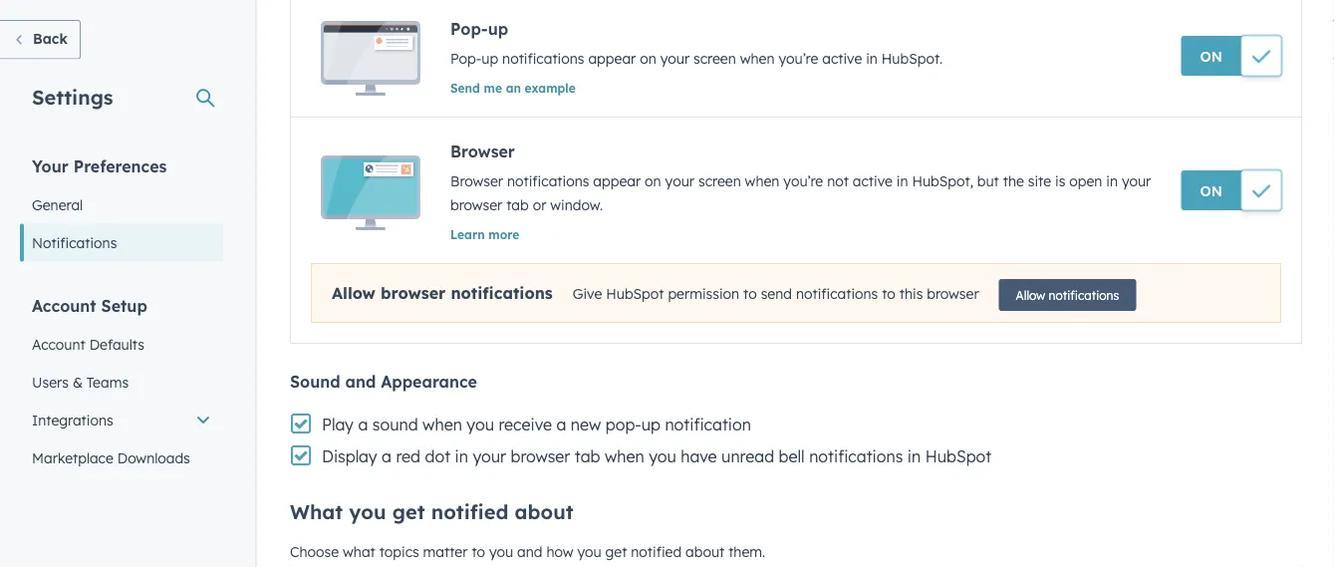 Task type: describe. For each thing, give the bounding box(es) containing it.
hubspot,
[[912, 173, 974, 190]]

learn more button
[[451, 226, 520, 244]]

back link
[[0, 20, 81, 59]]

allow for allow notifications
[[1016, 288, 1046, 303]]

you left have
[[649, 447, 677, 467]]

give
[[573, 285, 602, 303]]

send me an example button
[[451, 81, 576, 96]]

1 horizontal spatial get
[[606, 544, 627, 561]]

your
[[32, 156, 69, 176]]

sound
[[290, 372, 341, 392]]

sound
[[373, 415, 418, 435]]

2 horizontal spatial a
[[557, 415, 567, 435]]

allow notifications
[[1016, 288, 1120, 303]]

account for account defaults
[[32, 335, 86, 353]]

pop- for pop-up
[[451, 19, 488, 39]]

account setup
[[32, 296, 147, 315]]

0 horizontal spatial to
[[472, 544, 485, 561]]

browser for browser
[[451, 142, 515, 162]]

send
[[451, 81, 480, 96]]

0 vertical spatial you're
[[779, 50, 819, 68]]

integrations button
[[20, 401, 223, 439]]

browser right this
[[927, 285, 979, 303]]

your preferences
[[32, 156, 167, 176]]

defaults
[[89, 335, 144, 353]]

pop-up
[[451, 19, 509, 39]]

2 vertical spatial up
[[642, 415, 661, 435]]

what
[[290, 500, 343, 525]]

marketplace downloads
[[32, 449, 190, 466]]

dot
[[425, 447, 451, 467]]

general
[[32, 196, 83, 213]]

browser down play a sound when you receive a new pop-up notification
[[511, 447, 570, 467]]

account for account setup
[[32, 296, 96, 315]]

0 vertical spatial on
[[640, 50, 657, 68]]

an
[[506, 81, 521, 96]]

2 horizontal spatial to
[[882, 285, 896, 303]]

on inside "browser notifications appear on your screen when you're not active in hubspot, but the site is open in your browser tab or window."
[[645, 173, 662, 190]]

notifications
[[32, 234, 117, 251]]

account defaults link
[[20, 325, 223, 363]]

what
[[343, 544, 376, 561]]

tab inside "browser notifications appear on your screen when you're not active in hubspot, but the site is open in your browser tab or window."
[[507, 197, 529, 214]]

new
[[571, 415, 601, 435]]

red
[[396, 447, 421, 467]]

notification
[[665, 415, 751, 435]]

send me an example
[[451, 81, 576, 96]]

bell
[[779, 447, 805, 467]]

downloads
[[117, 449, 190, 466]]

learn more
[[451, 227, 520, 242]]

on for pop-up
[[1201, 182, 1223, 200]]

example
[[525, 81, 576, 96]]

active for pop-up
[[853, 173, 893, 190]]

marketplace downloads link
[[20, 439, 223, 477]]

notifications inside button
[[1049, 288, 1120, 303]]

your preferences element
[[20, 155, 223, 262]]

notifications link
[[20, 224, 223, 262]]

preferences
[[73, 156, 167, 176]]

pop-up notifications appear on your screen when you're active in hubspot.
[[451, 50, 943, 68]]

teams
[[87, 373, 129, 391]]

sound and appearance
[[290, 372, 477, 392]]

display a red dot in your browser tab when you have unread bell notifications in hubspot
[[322, 447, 992, 467]]

allow notifications button
[[999, 280, 1137, 311]]

play
[[322, 415, 354, 435]]

you up what
[[349, 500, 386, 525]]

on for settings
[[1201, 48, 1223, 65]]

1 horizontal spatial about
[[686, 544, 725, 561]]

browser inside "browser notifications appear on your screen when you're not active in hubspot, but the site is open in your browser tab or window."
[[451, 197, 503, 214]]

learn
[[451, 227, 485, 242]]

not
[[827, 173, 849, 190]]

account defaults
[[32, 335, 144, 353]]

send
[[761, 285, 792, 303]]

you right matter
[[489, 544, 513, 561]]

open
[[1070, 173, 1103, 190]]

but
[[978, 173, 1000, 190]]

1 horizontal spatial hubspot
[[926, 447, 992, 467]]

play a sound when you receive a new pop-up notification
[[322, 415, 751, 435]]

0 vertical spatial notified
[[431, 500, 509, 525]]

0 horizontal spatial and
[[345, 372, 376, 392]]

them.
[[729, 544, 766, 561]]

users & teams link
[[20, 363, 223, 401]]

window.
[[550, 197, 603, 214]]

you right how
[[577, 544, 602, 561]]

is
[[1056, 173, 1066, 190]]

setup
[[101, 296, 147, 315]]

choose
[[290, 544, 339, 561]]



Task type: vqa. For each thing, say whether or not it's contained in the screenshot.
Account
yes



Task type: locate. For each thing, give the bounding box(es) containing it.
2 browser from the top
[[451, 173, 503, 190]]

up
[[488, 19, 509, 39], [482, 50, 499, 68], [642, 415, 661, 435]]

you
[[467, 415, 494, 435], [649, 447, 677, 467], [349, 500, 386, 525], [489, 544, 513, 561], [577, 544, 602, 561]]

browser
[[451, 197, 503, 214], [381, 283, 446, 303], [927, 285, 979, 303], [511, 447, 570, 467]]

0 vertical spatial screen
[[694, 50, 736, 68]]

1 on from the top
[[1201, 48, 1223, 65]]

notified up matter
[[431, 500, 509, 525]]

1 horizontal spatial to
[[744, 285, 757, 303]]

unread
[[722, 447, 775, 467]]

back
[[33, 30, 68, 47]]

when inside "browser notifications appear on your screen when you're not active in hubspot, but the site is open in your browser tab or window."
[[745, 173, 780, 190]]

more
[[489, 227, 520, 242]]

when
[[740, 50, 775, 68], [745, 173, 780, 190], [423, 415, 462, 435], [605, 447, 645, 467]]

to
[[744, 285, 757, 303], [882, 285, 896, 303], [472, 544, 485, 561]]

2 pop- from the top
[[451, 50, 482, 68]]

and
[[345, 372, 376, 392], [517, 544, 543, 561]]

2 account from the top
[[32, 335, 86, 353]]

0 vertical spatial account
[[32, 296, 96, 315]]

pop-
[[606, 415, 642, 435]]

you're inside "browser notifications appear on your screen when you're not active in hubspot, but the site is open in your browser tab or window."
[[784, 173, 824, 190]]

tab down new in the left of the page
[[575, 447, 600, 467]]

1 vertical spatial tab
[[575, 447, 600, 467]]

0 horizontal spatial about
[[515, 500, 574, 525]]

0 vertical spatial get
[[392, 500, 425, 525]]

1 vertical spatial and
[[517, 544, 543, 561]]

pop-
[[451, 19, 488, 39], [451, 50, 482, 68]]

1 vertical spatial browser
[[451, 173, 503, 190]]

0 vertical spatial browser
[[451, 142, 515, 162]]

get
[[392, 500, 425, 525], [606, 544, 627, 561]]

1 vertical spatial account
[[32, 335, 86, 353]]

a left red
[[382, 447, 392, 467]]

your
[[661, 50, 690, 68], [665, 173, 695, 190], [1122, 173, 1152, 190], [473, 447, 506, 467]]

1 vertical spatial get
[[606, 544, 627, 561]]

users & teams
[[32, 373, 129, 391]]

1 vertical spatial on
[[1201, 182, 1223, 200]]

1 horizontal spatial notified
[[631, 544, 682, 561]]

browser up learn more button
[[451, 173, 503, 190]]

1 vertical spatial active
[[853, 173, 893, 190]]

users
[[32, 373, 69, 391]]

1 vertical spatial you're
[[784, 173, 824, 190]]

1 vertical spatial up
[[482, 50, 499, 68]]

a right "play"
[[358, 415, 368, 435]]

topics
[[379, 544, 419, 561]]

integrations
[[32, 411, 113, 429]]

0 horizontal spatial get
[[392, 500, 425, 525]]

or
[[533, 197, 547, 214]]

site
[[1028, 173, 1052, 190]]

a
[[358, 415, 368, 435], [557, 415, 567, 435], [382, 447, 392, 467]]

active for settings
[[823, 50, 862, 68]]

0 vertical spatial hubspot
[[606, 285, 664, 303]]

about up how
[[515, 500, 574, 525]]

screen inside "browser notifications appear on your screen when you're not active in hubspot, but the site is open in your browser tab or window."
[[699, 173, 741, 190]]

settings
[[32, 84, 113, 109]]

1 horizontal spatial and
[[517, 544, 543, 561]]

on
[[1201, 48, 1223, 65], [1201, 182, 1223, 200]]

appearance
[[381, 372, 477, 392]]

general link
[[20, 186, 223, 224]]

pop- for pop-up notifications appear on your screen when you're active in hubspot.
[[451, 50, 482, 68]]

0 vertical spatial pop-
[[451, 19, 488, 39]]

0 vertical spatial about
[[515, 500, 574, 525]]

about
[[515, 500, 574, 525], [686, 544, 725, 561]]

browser
[[451, 142, 515, 162], [451, 173, 503, 190]]

how
[[547, 544, 574, 561]]

1 vertical spatial appear
[[593, 173, 641, 190]]

&
[[73, 373, 83, 391]]

active right "not"
[[853, 173, 893, 190]]

this
[[900, 285, 923, 303]]

0 vertical spatial and
[[345, 372, 376, 392]]

1 vertical spatial pop-
[[451, 50, 482, 68]]

appear inside "browser notifications appear on your screen when you're not active in hubspot, but the site is open in your browser tab or window."
[[593, 173, 641, 190]]

0 vertical spatial on
[[1201, 48, 1223, 65]]

0 horizontal spatial notified
[[431, 500, 509, 525]]

give hubspot permission to send notifications to this browser
[[573, 285, 979, 303]]

browser inside "browser notifications appear on your screen when you're not active in hubspot, but the site is open in your browser tab or window."
[[451, 173, 503, 190]]

screen
[[694, 50, 736, 68], [699, 173, 741, 190]]

a for dot
[[382, 447, 392, 467]]

1 vertical spatial notified
[[631, 544, 682, 561]]

browser for browser notifications appear on your screen when you're not active in hubspot, but the site is open in your browser tab or window.
[[451, 173, 503, 190]]

receive
[[499, 415, 552, 435]]

permission
[[668, 285, 740, 303]]

get right how
[[606, 544, 627, 561]]

0 horizontal spatial allow
[[332, 283, 376, 303]]

0 vertical spatial active
[[823, 50, 862, 68]]

1 browser from the top
[[451, 142, 515, 162]]

0 vertical spatial appear
[[588, 50, 636, 68]]

matter
[[423, 544, 468, 561]]

you're
[[779, 50, 819, 68], [784, 173, 824, 190]]

tab
[[507, 197, 529, 214], [575, 447, 600, 467]]

0 horizontal spatial tab
[[507, 197, 529, 214]]

on
[[640, 50, 657, 68], [645, 173, 662, 190]]

to left the 'send'
[[744, 285, 757, 303]]

account
[[32, 296, 96, 315], [32, 335, 86, 353]]

browser up learn more button
[[451, 197, 503, 214]]

allow inside button
[[1016, 288, 1046, 303]]

account up the "users" on the left
[[32, 335, 86, 353]]

1 pop- from the top
[[451, 19, 488, 39]]

allow browser notifications
[[332, 283, 553, 303]]

browser notifications appear on your screen when you're not active in hubspot, but the site is open in your browser tab or window.
[[451, 173, 1152, 214]]

0 vertical spatial up
[[488, 19, 509, 39]]

active
[[823, 50, 862, 68], [853, 173, 893, 190]]

marketplace
[[32, 449, 113, 466]]

what you get notified about
[[290, 500, 574, 525]]

about left them.
[[686, 544, 725, 561]]

up for pop-up
[[488, 19, 509, 39]]

1 vertical spatial screen
[[699, 173, 741, 190]]

notified left them.
[[631, 544, 682, 561]]

notifications
[[502, 50, 585, 68], [507, 173, 589, 190], [451, 283, 553, 303], [796, 285, 878, 303], [1049, 288, 1120, 303], [809, 447, 903, 467]]

get up topics
[[392, 500, 425, 525]]

1 vertical spatial hubspot
[[926, 447, 992, 467]]

0 horizontal spatial hubspot
[[606, 285, 664, 303]]

allow for allow browser notifications
[[332, 283, 376, 303]]

1 vertical spatial about
[[686, 544, 725, 561]]

0 horizontal spatial a
[[358, 415, 368, 435]]

hubspot
[[606, 285, 664, 303], [926, 447, 992, 467]]

and left how
[[517, 544, 543, 561]]

appear
[[588, 50, 636, 68], [593, 173, 641, 190]]

account setup element
[[20, 295, 223, 567]]

account up account defaults
[[32, 296, 96, 315]]

0 vertical spatial tab
[[507, 197, 529, 214]]

in
[[866, 50, 878, 68], [897, 173, 909, 190], [1107, 173, 1118, 190], [455, 447, 468, 467], [908, 447, 921, 467]]

to left this
[[882, 285, 896, 303]]

browser down me
[[451, 142, 515, 162]]

1 account from the top
[[32, 296, 96, 315]]

1 horizontal spatial allow
[[1016, 288, 1046, 303]]

browser up appearance
[[381, 283, 446, 303]]

1 horizontal spatial a
[[382, 447, 392, 467]]

a for when
[[358, 415, 368, 435]]

2 on from the top
[[1201, 182, 1223, 200]]

the
[[1003, 173, 1024, 190]]

allow
[[332, 283, 376, 303], [1016, 288, 1046, 303]]

hubspot.
[[882, 50, 943, 68]]

notifications inside "browser notifications appear on your screen when you're not active in hubspot, but the site is open in your browser tab or window."
[[507, 173, 589, 190]]

have
[[681, 447, 717, 467]]

a left new in the left of the page
[[557, 415, 567, 435]]

and right sound
[[345, 372, 376, 392]]

tab left or
[[507, 197, 529, 214]]

you left receive
[[467, 415, 494, 435]]

me
[[484, 81, 502, 96]]

up for pop-up notifications appear on your screen when you're active in hubspot.
[[482, 50, 499, 68]]

active left hubspot.
[[823, 50, 862, 68]]

active inside "browser notifications appear on your screen when you're not active in hubspot, but the site is open in your browser tab or window."
[[853, 173, 893, 190]]

1 vertical spatial on
[[645, 173, 662, 190]]

notified
[[431, 500, 509, 525], [631, 544, 682, 561]]

display
[[322, 447, 377, 467]]

1 horizontal spatial tab
[[575, 447, 600, 467]]

to right matter
[[472, 544, 485, 561]]

choose what topics matter to you and how you get notified about them.
[[290, 544, 766, 561]]



